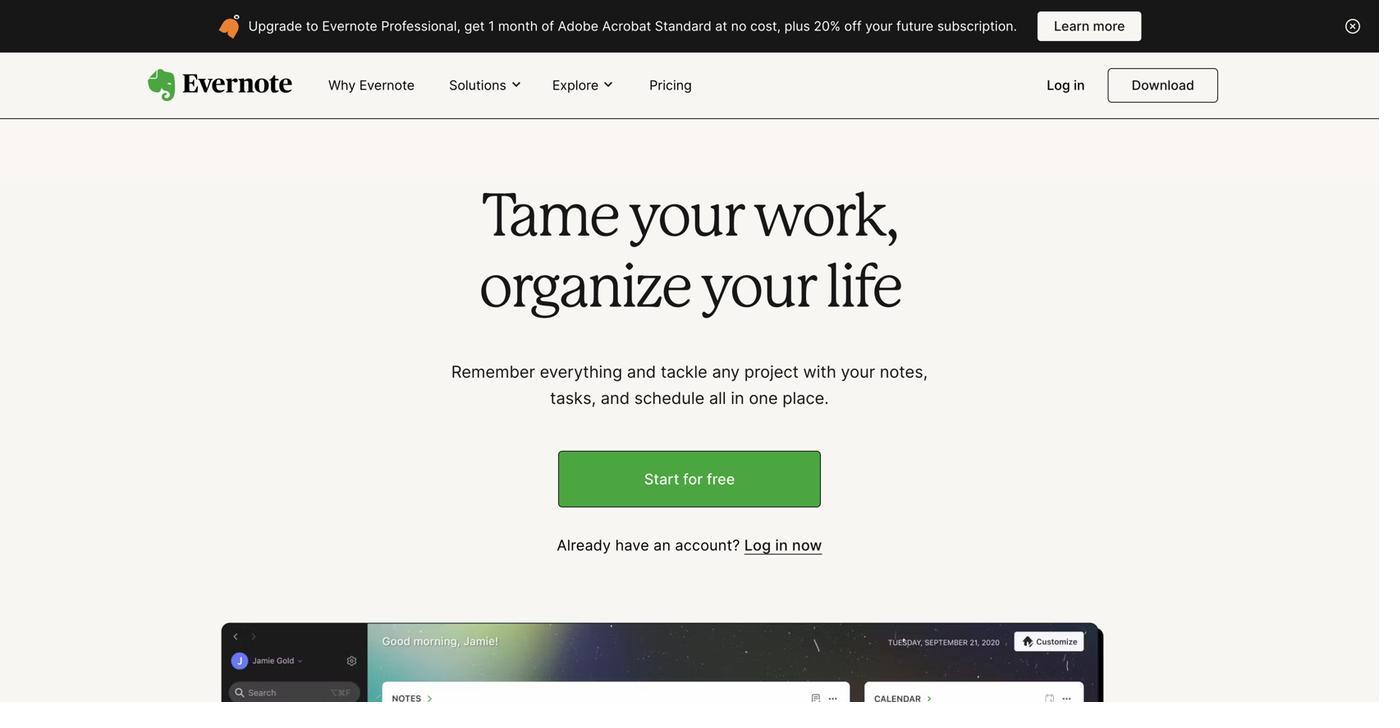 Task type: describe. For each thing, give the bounding box(es) containing it.
acrobat
[[602, 18, 651, 34]]

1 vertical spatial and
[[601, 388, 630, 408]]

schedule
[[634, 388, 705, 408]]

upgrade
[[248, 18, 302, 34]]

20%
[[814, 18, 841, 34]]

for
[[683, 470, 703, 488]]

log in link
[[1037, 71, 1095, 101]]

start for free
[[644, 470, 735, 488]]

off
[[844, 18, 862, 34]]

0 vertical spatial evernote
[[322, 18, 377, 34]]

home-widgets hero screen image
[[148, 623, 1232, 702]]

0 vertical spatial and
[[627, 362, 656, 382]]

0 vertical spatial in
[[1074, 77, 1085, 93]]

pricing link
[[640, 71, 702, 101]]

1 horizontal spatial log
[[1047, 77, 1071, 93]]

place.
[[783, 388, 829, 408]]

future
[[897, 18, 934, 34]]

standard
[[655, 18, 712, 34]]

pricing
[[650, 77, 692, 93]]

1 vertical spatial log
[[745, 536, 771, 554]]

all
[[709, 388, 726, 408]]

more
[[1093, 18, 1125, 34]]

already
[[557, 536, 611, 554]]

plus
[[785, 18, 810, 34]]

at
[[715, 18, 728, 34]]

notes,
[[880, 362, 928, 382]]

any
[[712, 362, 740, 382]]

log in
[[1047, 77, 1085, 93]]

of
[[542, 18, 554, 34]]

solutions
[[449, 77, 506, 93]]

download
[[1132, 77, 1195, 93]]

why evernote link
[[319, 71, 425, 101]]

one
[[749, 388, 778, 408]]

no
[[731, 18, 747, 34]]

remember everything and tackle any project with your notes, tasks, and schedule all in one place.
[[451, 362, 928, 408]]

account?
[[675, 536, 740, 554]]

your inside remember everything and tackle any project with your notes, tasks, and schedule all in one place.
[[841, 362, 875, 382]]

professional,
[[381, 18, 461, 34]]

now
[[792, 536, 822, 554]]

cost,
[[750, 18, 781, 34]]

1
[[489, 18, 495, 34]]

learn more link
[[1037, 11, 1143, 42]]



Task type: vqa. For each thing, say whether or not it's contained in the screenshot.
Features "button"
no



Task type: locate. For each thing, give the bounding box(es) containing it.
tackle
[[661, 362, 708, 382]]

an
[[654, 536, 671, 554]]

1 vertical spatial in
[[731, 388, 744, 408]]

project
[[745, 362, 799, 382]]

adobe
[[558, 18, 599, 34]]

organize your life
[[479, 262, 901, 318]]

already have an account? log in now
[[557, 536, 822, 554]]

download link
[[1108, 68, 1218, 103]]

everything
[[540, 362, 623, 382]]

tame
[[482, 191, 618, 247]]

evernote
[[322, 18, 377, 34], [359, 77, 415, 93]]

start for free link
[[558, 451, 821, 507]]

1 horizontal spatial in
[[775, 536, 788, 554]]

with
[[803, 362, 836, 382]]

evernote right the why
[[359, 77, 415, 93]]

log left now
[[745, 536, 771, 554]]

explore button
[[548, 76, 620, 95]]

your
[[866, 18, 893, 34], [628, 191, 743, 247], [701, 262, 815, 318], [841, 362, 875, 382]]

in right all
[[731, 388, 744, 408]]

why evernote
[[328, 77, 415, 93]]

in inside remember everything and tackle any project with your notes, tasks, and schedule all in one place.
[[731, 388, 744, 408]]

and right tasks,
[[601, 388, 630, 408]]

solutions button
[[444, 76, 528, 95]]

learn
[[1054, 18, 1090, 34]]

work,
[[753, 191, 897, 247]]

explore
[[552, 77, 599, 93]]

in left now
[[775, 536, 788, 554]]

start
[[644, 470, 679, 488]]

life
[[825, 262, 901, 318]]

1 vertical spatial evernote
[[359, 77, 415, 93]]

log
[[1047, 77, 1071, 93], [745, 536, 771, 554]]

to
[[306, 18, 318, 34]]

tame your work,
[[482, 191, 897, 247]]

have
[[615, 536, 649, 554]]

2 horizontal spatial in
[[1074, 77, 1085, 93]]

month
[[498, 18, 538, 34]]

0 horizontal spatial in
[[731, 388, 744, 408]]

evernote logo image
[[148, 69, 292, 102]]

in down learn
[[1074, 77, 1085, 93]]

and
[[627, 362, 656, 382], [601, 388, 630, 408]]

2 vertical spatial in
[[775, 536, 788, 554]]

0 horizontal spatial log
[[745, 536, 771, 554]]

log down learn
[[1047, 77, 1071, 93]]

free
[[707, 470, 735, 488]]

remember
[[451, 362, 535, 382]]

log in now link
[[745, 536, 822, 554]]

learn more
[[1054, 18, 1125, 34]]

in
[[1074, 77, 1085, 93], [731, 388, 744, 408], [775, 536, 788, 554]]

organize
[[479, 262, 690, 318]]

0 vertical spatial log
[[1047, 77, 1071, 93]]

get
[[464, 18, 485, 34]]

tasks,
[[550, 388, 596, 408]]

upgrade to evernote professional, get 1 month of adobe acrobat standard at no cost, plus 20% off your future subscription.
[[248, 18, 1017, 34]]

evernote right to
[[322, 18, 377, 34]]

and up schedule
[[627, 362, 656, 382]]

why
[[328, 77, 356, 93]]

subscription.
[[937, 18, 1017, 34]]



